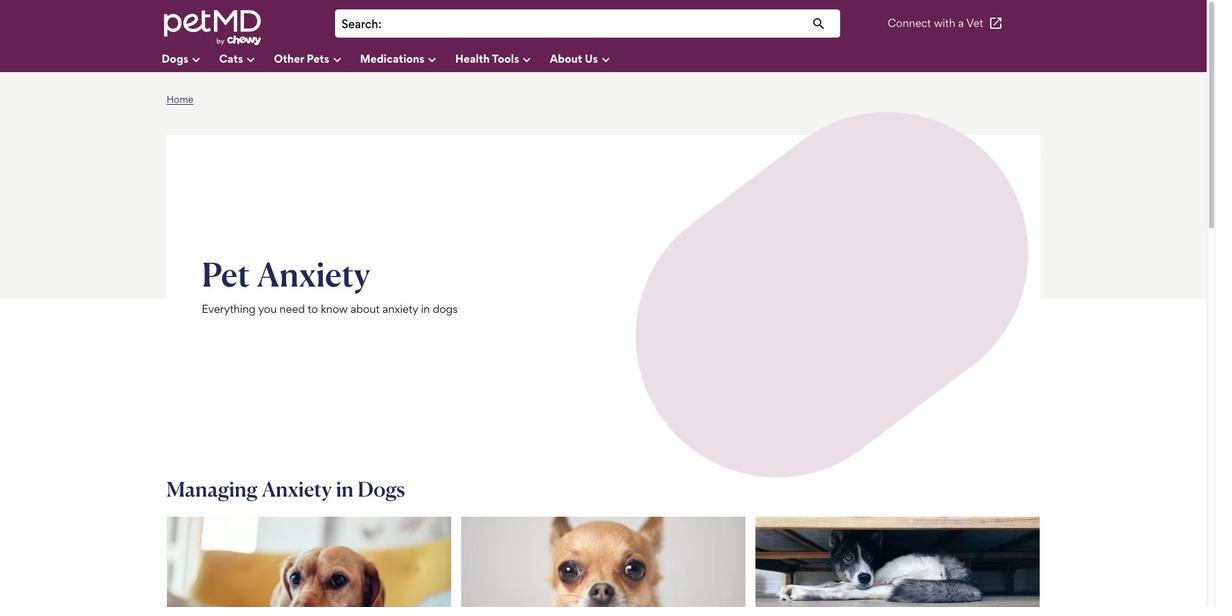 Task type: describe. For each thing, give the bounding box(es) containing it.
1 horizontal spatial dogs
[[358, 477, 405, 502]]

other pets button
[[274, 47, 360, 72]]

home
[[167, 94, 194, 105]]

pet anxiety
[[202, 253, 371, 295]]

1 horizontal spatial in
[[421, 303, 430, 316]]

anxiety
[[383, 303, 418, 316]]

pet
[[202, 253, 250, 295]]

health
[[455, 52, 490, 65]]

about us button
[[550, 47, 629, 72]]

with
[[934, 17, 956, 30]]

know
[[321, 303, 348, 316]]

everything you need to know about anxiety in dogs
[[202, 303, 458, 316]]

home link
[[167, 94, 194, 105]]

us
[[585, 52, 598, 65]]

connect with a vet button
[[888, 8, 1004, 39]]

about
[[550, 52, 583, 65]]

connect with a vet
[[888, 17, 984, 30]]

need
[[280, 303, 305, 316]]

medications button
[[360, 47, 455, 72]]

health tools
[[455, 52, 519, 65]]

medications
[[360, 52, 425, 65]]

to
[[308, 303, 318, 316]]

petmd home image
[[162, 8, 262, 47]]

everything
[[202, 303, 256, 316]]

anxious dogs image
[[604, 135, 1041, 447]]



Task type: vqa. For each thing, say whether or not it's contained in the screenshot.
Medications popup button
yes



Task type: locate. For each thing, give the bounding box(es) containing it.
other pets
[[274, 52, 329, 65]]

1 vertical spatial anxiety
[[262, 477, 332, 502]]

dogs
[[433, 303, 458, 316]]

anxiety
[[257, 253, 371, 295], [262, 477, 332, 502]]

vet
[[967, 17, 984, 30]]

dogs inside dogs dropdown button
[[162, 52, 189, 65]]

you
[[258, 303, 277, 316]]

about
[[351, 303, 380, 316]]

search :
[[342, 17, 382, 31]]

a
[[959, 17, 964, 30]]

pets
[[307, 52, 329, 65]]

0 vertical spatial dogs
[[162, 52, 189, 65]]

anxiety for managing
[[262, 477, 332, 502]]

1 vertical spatial dogs
[[358, 477, 405, 502]]

other
[[274, 52, 304, 65]]

1 vertical spatial in
[[336, 477, 354, 502]]

0 vertical spatial anxiety
[[257, 253, 371, 295]]

about us
[[550, 52, 598, 65]]

tools
[[492, 52, 519, 65]]

dogs
[[162, 52, 189, 65], [358, 477, 405, 502]]

0 horizontal spatial in
[[336, 477, 354, 502]]

managing anxiety in dogs
[[167, 477, 405, 502]]

managing
[[167, 477, 258, 502]]

0 vertical spatial in
[[421, 303, 430, 316]]

:
[[378, 17, 382, 31]]

search
[[342, 17, 378, 31]]

cats
[[219, 52, 243, 65]]

dogs button
[[162, 47, 219, 72]]

None text field
[[388, 16, 835, 33]]

anxiety for pet
[[257, 253, 371, 295]]

cats button
[[219, 47, 274, 72]]

health tools button
[[455, 47, 550, 72]]

in
[[421, 303, 430, 316], [336, 477, 354, 502]]

connect
[[888, 17, 932, 30]]

0 horizontal spatial dogs
[[162, 52, 189, 65]]



